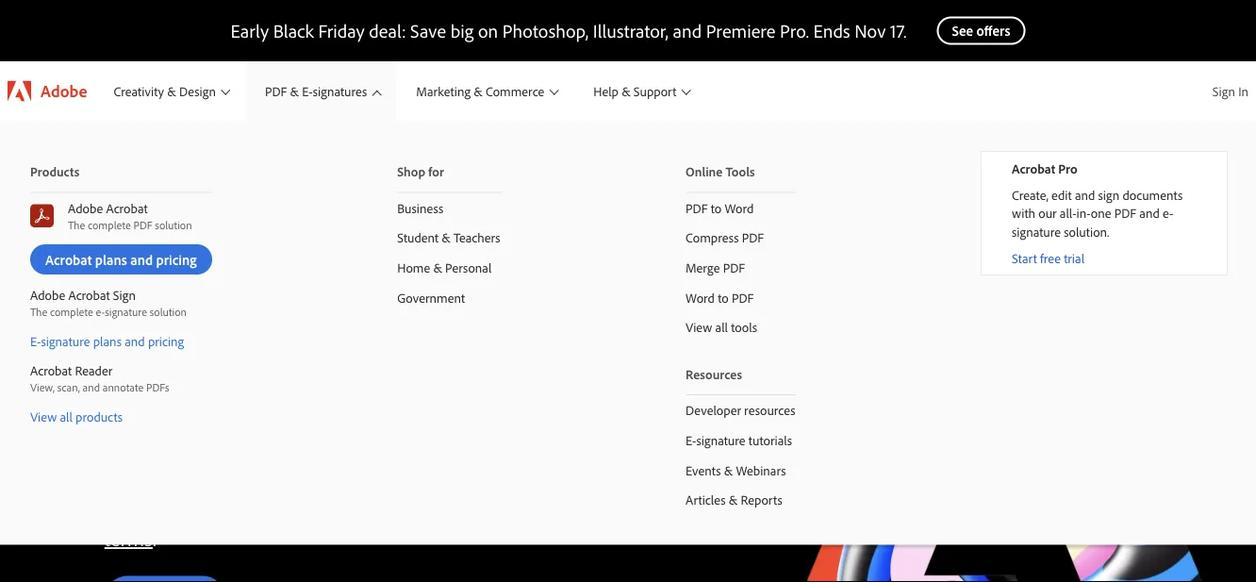 Task type: vqa. For each thing, say whether or not it's contained in the screenshot.
The Black associated with Save
yes



Task type: describe. For each thing, give the bounding box(es) containing it.
business link
[[367, 193, 531, 223]]

solution inside adobe acrobat the complete pdf solution
[[155, 218, 192, 232]]

e-signature tutorials
[[686, 432, 792, 448]]

articles & reports
[[686, 491, 783, 508]]

& for home
[[433, 259, 442, 276]]

deal.
[[424, 341, 508, 393]]

friday for deal:
[[318, 18, 365, 42]]

word to pdf link
[[656, 282, 826, 312]]

25%
[[175, 392, 252, 445]]

view all tools link
[[656, 312, 826, 342]]

early black friday deal. get 25% off.
[[104, 341, 508, 445]]

create,
[[1012, 186, 1049, 203]]

big
[[451, 18, 474, 42]]

acrobat inside adobe acrobat the complete pdf solution
[[106, 200, 148, 216]]

pro
[[1059, 160, 1078, 177]]

online tools heading
[[686, 151, 796, 193]]

help & support button
[[575, 61, 707, 121]]

pdf inside pdf to word link
[[686, 200, 708, 216]]

see for see terms
[[540, 493, 570, 520]]

compress pdf
[[686, 229, 764, 246]]

view,
[[30, 380, 55, 394]]

signature down developer
[[697, 432, 746, 448]]

home & personal
[[397, 259, 492, 276]]

view all products link
[[0, 401, 242, 431]]

student & teachers link
[[367, 223, 531, 253]]

view all products
[[30, 408, 123, 424]]

adobe link
[[0, 61, 95, 121]]

e- inside adobe acrobat sign the complete e-signature solution
[[96, 305, 105, 319]]

one
[[1091, 205, 1112, 221]]

early for early black friday deal: save big on photoshop, illustrator, and premiere pro. ends nov 17.
[[231, 18, 269, 42]]

pdf inside word to pdf link
[[732, 289, 754, 306]]

start free trial
[[1012, 249, 1085, 266]]

deal:
[[369, 18, 406, 42]]

tools
[[731, 319, 757, 335]]

premiere
[[706, 18, 776, 42]]

webinars
[[736, 462, 786, 478]]

offers
[[977, 22, 1011, 40]]

e- inside create, edit and sign documents with our all-in-one pdf and e- signature solution.
[[1163, 205, 1174, 221]]

government link
[[367, 282, 531, 312]]

design
[[179, 83, 216, 99]]

solution.
[[1064, 223, 1110, 240]]

pdf to word
[[686, 200, 754, 216]]

for
[[428, 163, 444, 180]]

merge
[[686, 259, 720, 276]]

documents
[[1123, 186, 1183, 203]]

signature inside create, edit and sign documents with our all-in-one pdf and e- signature solution.
[[1012, 223, 1061, 240]]

17.
[[890, 18, 907, 42]]

.
[[153, 524, 156, 551]]

complete inside adobe acrobat sign the complete e-signature solution
[[50, 305, 93, 319]]

marketing & commerce button
[[397, 61, 575, 121]]

see terms link
[[104, 493, 570, 551]]

help
[[594, 83, 619, 99]]

articles & reports link
[[656, 485, 826, 515]]

in-
[[1077, 205, 1091, 221]]

reader
[[75, 362, 112, 379]]

annotate
[[103, 380, 144, 394]]

see terms
[[104, 493, 570, 551]]

adobe for adobe acrobat the complete pdf solution
[[68, 200, 103, 216]]

e- for e-signature plans and pricing
[[30, 332, 41, 349]]

1 vertical spatial word
[[686, 289, 715, 306]]

e-signature plans and pricing link
[[0, 326, 242, 356]]

view for view all products
[[30, 408, 57, 424]]

events & webinars
[[686, 462, 786, 478]]

& for marketing
[[474, 83, 483, 99]]

commerce
[[486, 83, 545, 99]]

sign inside adobe acrobat sign the complete e-signature solution
[[113, 287, 136, 303]]

developer resources link
[[656, 395, 826, 425]]

pdf inside adobe acrobat the complete pdf solution
[[133, 218, 152, 232]]

plans inside e-signature plans and pricing link
[[93, 332, 122, 349]]

and inside acrobat plans and pricing link
[[130, 250, 153, 268]]

pdfs
[[146, 380, 169, 394]]

sign in button
[[1205, 68, 1256, 114]]

home
[[397, 259, 430, 276]]

merge pdf
[[686, 259, 745, 276]]

e- inside pdf & e-signatures dropdown button
[[302, 83, 313, 99]]

student & teachers
[[397, 229, 501, 246]]

adobe acrobat the complete pdf solution
[[68, 200, 192, 232]]

and up 'in-'
[[1075, 186, 1095, 203]]

on
[[478, 18, 498, 42]]

early for early black friday deal. get 25% off.
[[104, 341, 193, 393]]

products heading
[[30, 151, 212, 193]]

word to pdf
[[686, 289, 754, 306]]

0 vertical spatial word
[[725, 200, 754, 216]]

business
[[397, 200, 444, 216]]

adobe for adobe acrobat sign the complete e-signature solution
[[30, 287, 65, 303]]

and inside e-signature plans and pricing link
[[125, 332, 145, 349]]

sign in
[[1213, 83, 1249, 99]]

acrobat inside adobe acrobat sign the complete e-signature solution
[[68, 287, 110, 303]]

off.
[[262, 392, 316, 445]]

to for word
[[718, 289, 729, 306]]

e-signature plans and pricing
[[30, 332, 184, 349]]

reports
[[741, 491, 783, 508]]

tutorials
[[749, 432, 792, 448]]

support
[[634, 83, 677, 99]]

marketing
[[416, 83, 471, 99]]

developer resources
[[686, 402, 796, 418]]

pdf inside create, edit and sign documents with our all-in-one pdf and e- signature solution.
[[1115, 205, 1137, 221]]

events & webinars link
[[656, 455, 826, 485]]

get
[[104, 392, 166, 445]]

early black friday deal: save big on photoshop, illustrator, and premiere pro. ends nov 17.
[[231, 18, 907, 42]]

acrobat pro
[[1012, 160, 1078, 177]]

marketing & commerce
[[416, 83, 545, 99]]



Task type: locate. For each thing, give the bounding box(es) containing it.
see offers link
[[937, 17, 1026, 45]]

plans up adobe acrobat sign the complete e-signature solution
[[95, 250, 127, 268]]

e-
[[1163, 205, 1174, 221], [96, 305, 105, 319]]

pdf & e-signatures button
[[246, 61, 397, 121]]

tools
[[726, 163, 755, 180]]

sign
[[1099, 186, 1120, 203]]

0 vertical spatial black
[[273, 18, 314, 42]]

pdf left signatures
[[265, 83, 287, 99]]

products
[[76, 408, 123, 424]]

adobe right adobe, inc. icon
[[41, 80, 87, 101]]

edit
[[1052, 186, 1072, 203]]

black for save
[[273, 18, 314, 42]]

acrobat reader view, scan, and annotate pdfs
[[30, 362, 169, 394]]

1 vertical spatial the
[[30, 305, 47, 319]]

free
[[1040, 249, 1061, 266]]

e- down documents
[[1163, 205, 1174, 221]]

plans
[[95, 250, 127, 268], [93, 332, 122, 349]]

to
[[711, 200, 722, 216], [718, 289, 729, 306]]

1 vertical spatial friday
[[307, 341, 414, 393]]

view down word to pdf
[[686, 319, 712, 335]]

& right home
[[433, 259, 442, 276]]

1 vertical spatial early
[[104, 341, 193, 393]]

friday for deal.
[[307, 341, 414, 393]]

0 vertical spatial the
[[68, 218, 85, 232]]

save
[[410, 18, 446, 42]]

acrobat down products heading
[[106, 200, 148, 216]]

creativity & design button
[[95, 61, 246, 121]]

complete inside adobe acrobat the complete pdf solution
[[88, 218, 131, 232]]

signature up reader
[[41, 332, 90, 349]]

0 vertical spatial pricing
[[156, 250, 197, 268]]

pdf down the compress pdf 'link'
[[723, 259, 745, 276]]

complete up "e-signature plans and pricing"
[[50, 305, 93, 319]]

pdf up tools at the right
[[732, 289, 754, 306]]

& right "marketing"
[[474, 83, 483, 99]]

see offers
[[952, 22, 1011, 40]]

and
[[673, 18, 702, 42], [1075, 186, 1095, 203], [1140, 205, 1160, 221], [130, 250, 153, 268], [125, 332, 145, 349], [83, 380, 100, 394]]

acrobat
[[1012, 160, 1056, 177], [106, 200, 148, 216], [45, 250, 92, 268], [68, 287, 110, 303], [30, 362, 72, 379]]

0 vertical spatial friday
[[318, 18, 365, 42]]

pdf & e-signatures
[[265, 83, 367, 99]]

early inside early black friday deal. get 25% off.
[[104, 341, 193, 393]]

e- inside e-signature tutorials link
[[686, 432, 697, 448]]

signature up e-signature plans and pricing link
[[105, 305, 147, 319]]

adobe
[[41, 80, 87, 101], [68, 200, 103, 216], [30, 287, 65, 303]]

word down the merge
[[686, 289, 715, 306]]

acrobat for pro
[[1012, 160, 1056, 177]]

acrobat for reader
[[30, 362, 72, 379]]

view for view all tools
[[686, 319, 712, 335]]

pro.
[[780, 18, 809, 42]]

& inside dropdown button
[[290, 83, 299, 99]]

products
[[30, 163, 80, 180]]

events
[[686, 462, 721, 478]]

pdf down pdf to word link
[[742, 229, 764, 246]]

1 horizontal spatial view
[[686, 319, 712, 335]]

1 vertical spatial pricing
[[148, 332, 184, 349]]

1 horizontal spatial e-
[[1163, 205, 1174, 221]]

0 vertical spatial to
[[711, 200, 722, 216]]

adobe down products
[[68, 200, 103, 216]]

signature inside adobe acrobat sign the complete e-signature solution
[[105, 305, 147, 319]]

pdf up compress
[[686, 200, 708, 216]]

word
[[725, 200, 754, 216], [686, 289, 715, 306]]

friday inside early black friday deal. get 25% off.
[[307, 341, 414, 393]]

& for student
[[442, 229, 451, 246]]

shop for heading
[[397, 151, 501, 193]]

0 horizontal spatial e-
[[96, 305, 105, 319]]

all for tools
[[716, 319, 728, 335]]

pdf inside the compress pdf 'link'
[[742, 229, 764, 246]]

see
[[952, 22, 974, 40], [540, 493, 570, 520]]

1 vertical spatial to
[[718, 289, 729, 306]]

e- up "e-signature plans and pricing"
[[96, 305, 105, 319]]

e-
[[302, 83, 313, 99], [30, 332, 41, 349], [686, 432, 697, 448]]

acrobat up view,
[[30, 362, 72, 379]]

all
[[716, 319, 728, 335], [60, 408, 72, 424]]

& for creativity
[[167, 83, 176, 99]]

pdf right one
[[1115, 205, 1137, 221]]

and down documents
[[1140, 205, 1160, 221]]

terms
[[104, 524, 153, 551]]

acrobat up adobe acrobat sign the complete e-signature solution
[[45, 250, 92, 268]]

& left signatures
[[290, 83, 299, 99]]

0 horizontal spatial word
[[686, 289, 715, 306]]

& inside popup button
[[167, 83, 176, 99]]

sign left in
[[1213, 83, 1236, 99]]

1 horizontal spatial e-
[[302, 83, 313, 99]]

0 vertical spatial adobe
[[41, 80, 87, 101]]

2 vertical spatial e-
[[686, 432, 697, 448]]

2 vertical spatial adobe
[[30, 287, 65, 303]]

and down adobe acrobat sign the complete e-signature solution
[[125, 332, 145, 349]]

1 vertical spatial complete
[[50, 305, 93, 319]]

plans up reader
[[93, 332, 122, 349]]

& inside popup button
[[474, 83, 483, 99]]

1 vertical spatial solution
[[150, 305, 187, 319]]

and left premiere
[[673, 18, 702, 42]]

view down view,
[[30, 408, 57, 424]]

shop
[[397, 163, 425, 180]]

1 horizontal spatial word
[[725, 200, 754, 216]]

& left the design
[[167, 83, 176, 99]]

& inside "dropdown button"
[[622, 83, 631, 99]]

early
[[231, 18, 269, 42], [104, 341, 193, 393]]

sign down acrobat plans and pricing link
[[113, 287, 136, 303]]

0 horizontal spatial the
[[30, 305, 47, 319]]

and inside the acrobat reader view, scan, and annotate pdfs
[[83, 380, 100, 394]]

0 horizontal spatial see
[[540, 493, 570, 520]]

creativity & design
[[114, 83, 216, 99]]

acrobat inside the acrobat reader view, scan, and annotate pdfs
[[30, 362, 72, 379]]

& for pdf
[[290, 83, 299, 99]]

the inside adobe acrobat sign the complete e-signature solution
[[30, 305, 47, 319]]

1 vertical spatial see
[[540, 493, 570, 520]]

&
[[167, 83, 176, 99], [290, 83, 299, 99], [474, 83, 483, 99], [622, 83, 631, 99], [442, 229, 451, 246], [433, 259, 442, 276], [724, 462, 733, 478], [729, 491, 738, 508]]

solution inside adobe acrobat sign the complete e-signature solution
[[150, 305, 187, 319]]

e- inside e-signature plans and pricing link
[[30, 332, 41, 349]]

0 horizontal spatial e-
[[30, 332, 41, 349]]

shop for
[[397, 163, 444, 180]]

0 vertical spatial early
[[231, 18, 269, 42]]

signature down our
[[1012, 223, 1061, 240]]

0 vertical spatial e-
[[1163, 205, 1174, 221]]

0 vertical spatial plans
[[95, 250, 127, 268]]

black inside early black friday deal. get 25% off.
[[203, 341, 297, 393]]

adobe inside adobe acrobat the complete pdf solution
[[68, 200, 103, 216]]

view
[[686, 319, 712, 335], [30, 408, 57, 424]]

solution up e-signature plans and pricing link
[[150, 305, 187, 319]]

pricing down adobe acrobat the complete pdf solution
[[156, 250, 197, 268]]

0 horizontal spatial all
[[60, 408, 72, 424]]

& for articles
[[729, 491, 738, 508]]

pdf to word link
[[656, 193, 826, 223]]

resources
[[744, 402, 796, 418]]

acrobat down acrobat plans and pricing
[[68, 287, 110, 303]]

0 horizontal spatial view
[[30, 408, 57, 424]]

main element
[[0, 61, 1256, 545]]

photoshop,
[[503, 18, 589, 42]]

& for events
[[724, 462, 733, 478]]

1 horizontal spatial all
[[716, 319, 728, 335]]

the up acrobat plans and pricing
[[68, 218, 85, 232]]

& right "help"
[[622, 83, 631, 99]]

1 vertical spatial adobe
[[68, 200, 103, 216]]

adobe acrobat sign the complete e-signature solution
[[30, 287, 187, 319]]

view all tools
[[686, 319, 757, 335]]

personal
[[445, 259, 492, 276]]

1 vertical spatial view
[[30, 408, 57, 424]]

0 horizontal spatial early
[[104, 341, 193, 393]]

black down 'early black friday deal. get 25% off.' image
[[203, 341, 297, 393]]

acrobat for plans
[[45, 250, 92, 268]]

solution up acrobat plans and pricing link
[[155, 218, 192, 232]]

merge pdf link
[[656, 253, 826, 282]]

all inside view all products link
[[60, 408, 72, 424]]

1 vertical spatial sign
[[113, 287, 136, 303]]

0 vertical spatial see
[[952, 22, 974, 40]]

all left tools at the right
[[716, 319, 728, 335]]

create, edit and sign documents with our all-in-one pdf and e- signature solution.
[[1012, 186, 1183, 240]]

to up view all tools
[[718, 289, 729, 306]]

adobe, inc. image
[[8, 81, 31, 101]]

nov
[[855, 18, 886, 42]]

1 vertical spatial e-
[[96, 305, 105, 319]]

all inside view all tools link
[[716, 319, 728, 335]]

& right student
[[442, 229, 451, 246]]

creativity
[[114, 83, 164, 99]]

1 vertical spatial e-
[[30, 332, 41, 349]]

with
[[1012, 205, 1036, 221]]

0 vertical spatial view
[[686, 319, 712, 335]]

see inside the see terms
[[540, 493, 570, 520]]

word up the compress pdf 'link'
[[725, 200, 754, 216]]

signatures
[[313, 83, 367, 99]]

adobe up "e-signature plans and pricing"
[[30, 287, 65, 303]]

0 horizontal spatial sign
[[113, 287, 136, 303]]

pdf inside merge pdf link
[[723, 259, 745, 276]]

the inside adobe acrobat the complete pdf solution
[[68, 218, 85, 232]]

& right events
[[724, 462, 733, 478]]

see for see offers
[[952, 22, 974, 40]]

pricing up pdfs
[[148, 332, 184, 349]]

all-
[[1060, 205, 1077, 221]]

complete up acrobat plans and pricing
[[88, 218, 131, 232]]

compress
[[686, 229, 739, 246]]

0 vertical spatial complete
[[88, 218, 131, 232]]

student
[[397, 229, 439, 246]]

black
[[273, 18, 314, 42], [203, 341, 297, 393]]

0 vertical spatial solution
[[155, 218, 192, 232]]

home & personal link
[[367, 253, 531, 282]]

the up "e-signature plans and pricing"
[[30, 305, 47, 319]]

to for pdf
[[711, 200, 722, 216]]

0 vertical spatial e-
[[302, 83, 313, 99]]

acrobat plans and pricing
[[45, 250, 197, 268]]

in
[[1239, 83, 1249, 99]]

resources
[[686, 366, 742, 382]]

teachers
[[454, 229, 501, 246]]

sign
[[1213, 83, 1236, 99], [113, 287, 136, 303]]

1 horizontal spatial see
[[952, 22, 974, 40]]

pdf up acrobat plans and pricing link
[[133, 218, 152, 232]]

2 horizontal spatial e-
[[686, 432, 697, 448]]

1 horizontal spatial the
[[68, 218, 85, 232]]

and down reader
[[83, 380, 100, 394]]

& right articles
[[729, 491, 738, 508]]

all down scan,
[[60, 408, 72, 424]]

0 vertical spatial sign
[[1213, 83, 1236, 99]]

0 vertical spatial all
[[716, 319, 728, 335]]

1 vertical spatial all
[[60, 408, 72, 424]]

black up pdf & e-signatures
[[273, 18, 314, 42]]

pricing
[[156, 250, 197, 268], [148, 332, 184, 349]]

plans inside acrobat plans and pricing link
[[95, 250, 127, 268]]

resources heading
[[686, 353, 796, 395]]

online tools
[[686, 163, 755, 180]]

ends
[[814, 18, 851, 42]]

start
[[1012, 249, 1037, 266]]

trial
[[1064, 249, 1085, 266]]

early black friday deal. get 25% off. image
[[104, 258, 326, 318]]

1 horizontal spatial sign
[[1213, 83, 1236, 99]]

sign inside sign in button
[[1213, 83, 1236, 99]]

e- for e-signature tutorials
[[686, 432, 697, 448]]

pdf inside pdf & e-signatures dropdown button
[[265, 83, 287, 99]]

adobe inside adobe acrobat sign the complete e-signature solution
[[30, 287, 65, 303]]

black for get
[[203, 341, 297, 393]]

acrobat plans and pricing link
[[30, 244, 212, 274]]

adobe for adobe
[[41, 80, 87, 101]]

& for help
[[622, 83, 631, 99]]

and down adobe acrobat the complete pdf solution
[[130, 250, 153, 268]]

to up compress
[[711, 200, 722, 216]]

1 horizontal spatial early
[[231, 18, 269, 42]]

scan,
[[57, 380, 80, 394]]

acrobat up create,
[[1012, 160, 1056, 177]]

1 vertical spatial plans
[[93, 332, 122, 349]]

1 vertical spatial black
[[203, 341, 297, 393]]

articles
[[686, 491, 726, 508]]

all for products
[[60, 408, 72, 424]]



